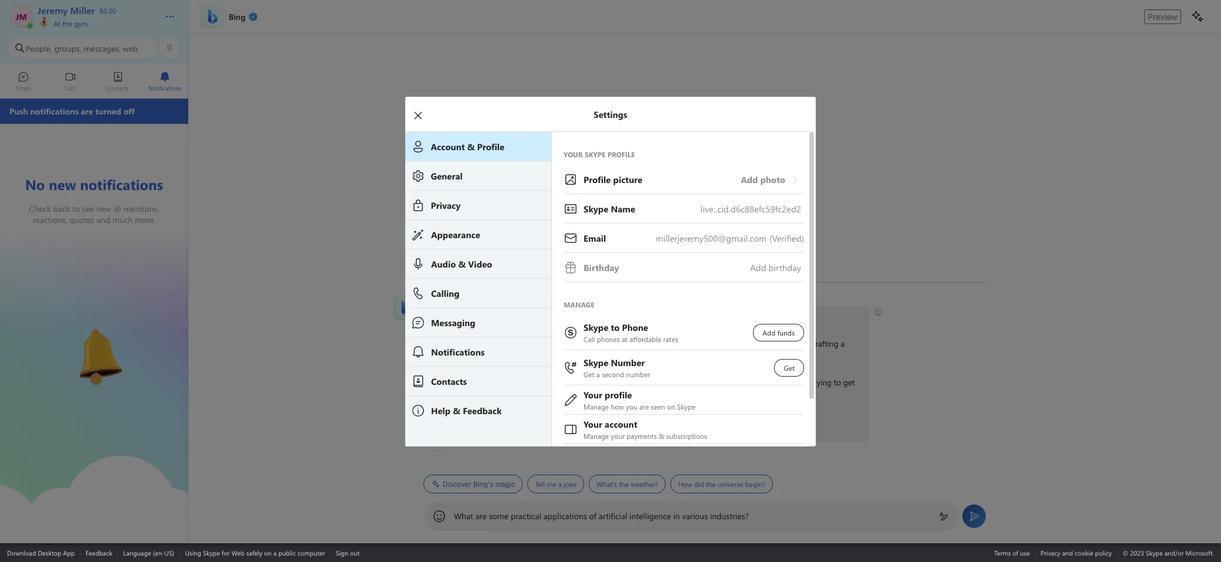 Task type: describe. For each thing, give the bounding box(es) containing it.
language (en-us)
[[123, 548, 174, 557]]

europe
[[775, 338, 799, 349]]

messages,
[[84, 43, 121, 54]]

use
[[1021, 548, 1031, 557]]

with
[[637, 351, 652, 362]]

any
[[458, 338, 471, 349]]

bing
[[469, 312, 486, 323]]

cambridge,
[[647, 338, 688, 349]]

safely
[[246, 548, 263, 557]]

the for at
[[62, 19, 72, 28]]

artificial
[[599, 511, 628, 522]]

if
[[588, 416, 593, 427]]

bing's
[[474, 480, 494, 489]]

industries?
[[711, 511, 749, 522]]

universe
[[718, 479, 744, 489]]

me,
[[769, 377, 782, 388]]

ask me any type of question, like finding vegan restaurants in cambridge, itinerary for your trip to europe or drafting a story for curious kids. in groups, remember to mention me with @bing. i'm an ai preview, so i'm still learning. sometimes i might say something weird. don't get mad at me, i'm just trying to get better! if you want to start over, type
[[430, 338, 857, 427]]

preview
[[1149, 11, 1178, 21]]

what's the weather? button
[[589, 475, 666, 494]]

want inside newtopic . and if you want to give me feedback, just report a concern. (openhands)
[[610, 416, 627, 427]]

skype
[[203, 548, 220, 557]]

i inside ask me any type of question, like finding vegan restaurants in cambridge, itinerary for your trip to europe or drafting a story for curious kids. in groups, remember to mention me with @bing. i'm an ai preview, so i'm still learning. sometimes i might say something weird. don't get mad at me, i'm just trying to get better! if you want to start over, type
[[604, 377, 606, 388]]

sign out link
[[336, 548, 360, 557]]

can
[[508, 312, 521, 323]]

app
[[63, 548, 75, 557]]

you inside newtopic . and if you want to give me feedback, just report a concern. (openhands)
[[595, 416, 608, 427]]

newtopic . and if you want to give me feedback, just report a concern. (openhands)
[[535, 415, 826, 427]]

a inside newtopic . and if you want to give me feedback, just report a concern. (openhands)
[[743, 416, 747, 427]]

begin?
[[746, 479, 766, 489]]

.
[[568, 416, 570, 427]]

newtopic
[[535, 416, 568, 427]]

!
[[486, 312, 488, 323]]

at
[[760, 377, 767, 388]]

am
[[456, 296, 467, 305]]

to inside newtopic . and if you want to give me feedback, just report a concern. (openhands)
[[629, 416, 636, 427]]

is
[[462, 312, 467, 323]]

live:.cid.d6c88efc59fc2ed2
[[701, 203, 802, 215]]

1 get from the left
[[729, 377, 740, 388]]

ai
[[454, 377, 461, 388]]

0 horizontal spatial how
[[490, 312, 506, 323]]

at the gym button
[[38, 16, 154, 28]]

discover bing's magic
[[443, 480, 515, 489]]

say
[[631, 377, 643, 388]]

9:24
[[441, 296, 454, 305]]

download desktop app link
[[7, 548, 75, 557]]

0 vertical spatial type
[[473, 338, 488, 349]]

hey, this is bing ! how can i help you today?
[[430, 312, 585, 323]]

privacy and cookie policy
[[1041, 548, 1113, 557]]

if
[[430, 416, 435, 427]]

account & profile dialog
[[406, 97, 834, 503]]

public
[[279, 548, 296, 557]]

1 vertical spatial type
[[517, 416, 533, 427]]

tell me a joke button
[[528, 475, 584, 494]]

did
[[695, 479, 705, 489]]

what's
[[597, 479, 617, 489]]

restaurants
[[598, 338, 637, 349]]

still
[[517, 377, 529, 388]]

joke
[[564, 479, 577, 489]]

this
[[447, 312, 460, 323]]

people, groups, messages, web
[[26, 43, 138, 54]]

feedback,
[[668, 416, 702, 427]]

learning.
[[531, 377, 561, 388]]

bell
[[59, 324, 74, 337]]

feedback
[[86, 548, 113, 557]]

today?
[[560, 312, 583, 323]]

using
[[185, 548, 201, 557]]

out
[[350, 548, 360, 557]]

terms of use
[[995, 548, 1031, 557]]

1 horizontal spatial of
[[590, 511, 597, 522]]

and
[[572, 416, 586, 427]]

at
[[54, 19, 60, 28]]

give
[[639, 416, 653, 427]]

the inside button
[[706, 479, 716, 489]]

to right trying
[[834, 377, 842, 388]]

groups, inside button
[[54, 43, 82, 54]]

want inside ask me any type of question, like finding vegan restaurants in cambridge, itinerary for your trip to europe or drafting a story for curious kids. in groups, remember to mention me with @bing. i'm an ai preview, so i'm still learning. sometimes i might say something weird. don't get mad at me, i'm just trying to get better! if you want to start over, type
[[452, 416, 469, 427]]

mad
[[742, 377, 758, 388]]

vegan
[[574, 338, 596, 349]]

applications
[[544, 511, 587, 522]]

weather?
[[631, 479, 659, 489]]

are
[[476, 511, 487, 522]]

a inside ask me any type of question, like finding vegan restaurants in cambridge, itinerary for your trip to europe or drafting a story for curious kids. in groups, remember to mention me with @bing. i'm an ai preview, so i'm still learning. sometimes i might say something weird. don't get mad at me, i'm just trying to get better! if you want to start over, type
[[841, 338, 845, 349]]

an
[[443, 377, 452, 388]]

1 horizontal spatial you
[[544, 312, 557, 323]]

download desktop app
[[7, 548, 75, 557]]

computer
[[298, 548, 325, 557]]

bing,
[[424, 296, 439, 305]]

what's the weather?
[[597, 479, 659, 489]]

magic
[[496, 480, 515, 489]]

something
[[645, 377, 682, 388]]

kids.
[[489, 351, 505, 362]]

people, groups, messages, web button
[[9, 38, 156, 59]]

0 horizontal spatial for
[[222, 548, 230, 557]]



Task type: locate. For each thing, give the bounding box(es) containing it.
and
[[1063, 548, 1074, 557]]

2 get from the left
[[844, 377, 855, 388]]

weird.
[[685, 377, 705, 388]]

0 horizontal spatial i
[[523, 312, 525, 323]]

language
[[123, 548, 151, 557]]

for left web
[[222, 548, 230, 557]]

type
[[473, 338, 488, 349], [517, 416, 533, 427]]

for right story at the left of the page
[[450, 351, 460, 362]]

me inside button
[[547, 479, 557, 489]]

2 i'm from the left
[[504, 377, 515, 388]]

just left 'report'
[[704, 416, 717, 427]]

me inside newtopic . and if you want to give me feedback, just report a concern. (openhands)
[[655, 416, 666, 427]]

remember
[[544, 351, 581, 362]]

help
[[527, 312, 542, 323]]

(openhands)
[[782, 415, 826, 426]]

you right help on the bottom left of the page
[[544, 312, 557, 323]]

0 vertical spatial of
[[490, 338, 497, 349]]

2 vertical spatial for
[[222, 548, 230, 557]]

you
[[544, 312, 557, 323], [437, 416, 450, 427], [595, 416, 608, 427]]

0 horizontal spatial type
[[473, 338, 488, 349]]

get left mad
[[729, 377, 740, 388]]

me right give
[[655, 416, 666, 427]]

drafting
[[811, 338, 839, 349]]

0 vertical spatial i
[[523, 312, 525, 323]]

a right drafting
[[841, 338, 845, 349]]

1 horizontal spatial i'm
[[504, 377, 515, 388]]

1 horizontal spatial i
[[604, 377, 606, 388]]

0 horizontal spatial groups,
[[54, 43, 82, 54]]

0 vertical spatial for
[[721, 338, 731, 349]]

live:.cid.d6c88efc59fc2ed2 button
[[564, 194, 805, 224]]

groups, inside ask me any type of question, like finding vegan restaurants in cambridge, itinerary for your trip to europe or drafting a story for curious kids. in groups, remember to mention me with @bing. i'm an ai preview, so i'm still learning. sometimes i might say something weird. don't get mad at me, i'm just trying to get better! if you want to start over, type
[[516, 351, 542, 362]]

policy
[[1096, 548, 1113, 557]]

practical
[[511, 511, 542, 522]]

1 vertical spatial just
[[704, 416, 717, 427]]

the for what's
[[619, 479, 629, 489]]

in left various
[[674, 511, 680, 522]]

2 want from the left
[[610, 416, 627, 427]]

us)
[[165, 548, 174, 557]]

0 horizontal spatial want
[[452, 416, 469, 427]]

hey,
[[430, 312, 445, 323]]

of up the kids.
[[490, 338, 497, 349]]

for left your
[[721, 338, 731, 349]]

the right "what's"
[[619, 479, 629, 489]]

sign out
[[336, 548, 360, 557]]

you right if
[[437, 416, 450, 427]]

in
[[507, 351, 514, 362]]

(en-
[[153, 548, 165, 557]]

mention
[[593, 351, 622, 362]]

in up with
[[639, 338, 645, 349]]

millerjeremy500@gmail.com
[[656, 232, 767, 244]]

1 vertical spatial for
[[450, 351, 460, 362]]

0 horizontal spatial in
[[639, 338, 645, 349]]

better!
[[430, 390, 453, 401]]

get
[[729, 377, 740, 388], [844, 377, 855, 388]]

i'm right so on the left bottom of the page
[[504, 377, 515, 388]]

0 horizontal spatial i'm
[[430, 377, 441, 388]]

how inside button
[[679, 479, 693, 489]]

1 horizontal spatial the
[[619, 479, 629, 489]]

groups, down like
[[516, 351, 542, 362]]

web
[[232, 548, 245, 557]]

to
[[765, 338, 772, 349], [583, 351, 590, 362], [834, 377, 842, 388], [471, 416, 479, 427], [629, 416, 636, 427]]

1 horizontal spatial for
[[450, 351, 460, 362]]

0 horizontal spatial of
[[490, 338, 497, 349]]

the right the did
[[706, 479, 716, 489]]

1 vertical spatial i
[[604, 377, 606, 388]]

a inside button
[[559, 479, 562, 489]]

question,
[[499, 338, 532, 349]]

2 vertical spatial of
[[1013, 548, 1019, 557]]

for
[[721, 338, 731, 349], [450, 351, 460, 362], [222, 548, 230, 557]]

of inside ask me any type of question, like finding vegan restaurants in cambridge, itinerary for your trip to europe or drafting a story for curious kids. in groups, remember to mention me with @bing. i'm an ai preview, so i'm still learning. sometimes i might say something weird. don't get mad at me, i'm just trying to get better! if you want to start over, type
[[490, 338, 497, 349]]

sign
[[336, 548, 348, 557]]

using skype for web safely on a public computer link
[[185, 548, 325, 557]]

1 horizontal spatial type
[[517, 416, 533, 427]]

i'm right me,
[[784, 377, 795, 388]]

your
[[733, 338, 749, 349]]

1 vertical spatial in
[[674, 511, 680, 522]]

1 horizontal spatial how
[[679, 479, 693, 489]]

report
[[719, 416, 741, 427]]

start
[[481, 416, 496, 427]]

1 horizontal spatial groups,
[[516, 351, 542, 362]]

just left trying
[[797, 377, 809, 388]]

might
[[609, 377, 629, 388]]

millerjeremy500@gmail.com button
[[564, 224, 805, 253]]

1 horizontal spatial want
[[610, 416, 627, 427]]

to left give
[[629, 416, 636, 427]]

how right !
[[490, 312, 506, 323]]

0 horizontal spatial you
[[437, 416, 450, 427]]

me left any
[[445, 338, 456, 349]]

terms
[[995, 548, 1012, 557]]

on
[[264, 548, 272, 557]]

how left the did
[[679, 479, 693, 489]]

how did the universe begin? button
[[671, 475, 774, 494]]

just inside newtopic . and if you want to give me feedback, just report a concern. (openhands)
[[704, 416, 717, 427]]

of left use
[[1013, 548, 1019, 557]]

0 vertical spatial just
[[797, 377, 809, 388]]

2 horizontal spatial you
[[595, 416, 608, 427]]

me left with
[[624, 351, 635, 362]]

i'm
[[430, 377, 441, 388], [504, 377, 515, 388], [784, 377, 795, 388]]

1 horizontal spatial just
[[797, 377, 809, 388]]

how did the universe begin?
[[679, 479, 766, 489]]

cookie
[[1075, 548, 1094, 557]]

0 horizontal spatial the
[[62, 19, 72, 28]]

how
[[490, 312, 506, 323], [679, 479, 693, 489]]

web
[[123, 43, 138, 54]]

Type a message text field
[[454, 511, 930, 522]]

in inside ask me any type of question, like finding vegan restaurants in cambridge, itinerary for your trip to europe or drafting a story for curious kids. in groups, remember to mention me with @bing. i'm an ai preview, so i'm still learning. sometimes i might say something weird. don't get mad at me, i'm just trying to get better! if you want to start over, type
[[639, 338, 645, 349]]

a left 'joke'
[[559, 479, 562, 489]]

people,
[[26, 43, 52, 54]]

ask
[[430, 338, 443, 349]]

discover
[[443, 480, 472, 489]]

3 i'm from the left
[[784, 377, 795, 388]]

trip
[[751, 338, 763, 349]]

a right 'report'
[[743, 416, 747, 427]]

want left start
[[452, 416, 469, 427]]

0 horizontal spatial just
[[704, 416, 717, 427]]

me right tell
[[547, 479, 557, 489]]

1 horizontal spatial get
[[844, 377, 855, 388]]

1 horizontal spatial in
[[674, 511, 680, 522]]

don't
[[708, 377, 726, 388]]

over,
[[499, 416, 515, 427]]

0 vertical spatial groups,
[[54, 43, 82, 54]]

2 horizontal spatial of
[[1013, 548, 1019, 557]]

the
[[62, 19, 72, 28], [619, 479, 629, 489], [706, 479, 716, 489]]

privacy
[[1041, 548, 1061, 557]]

in
[[639, 338, 645, 349], [674, 511, 680, 522]]

want left give
[[610, 416, 627, 427]]

1 vertical spatial groups,
[[516, 351, 542, 362]]

i'm left an
[[430, 377, 441, 388]]

sometimes
[[563, 377, 602, 388]]

preview,
[[463, 377, 492, 388]]

various
[[683, 511, 708, 522]]

just
[[797, 377, 809, 388], [704, 416, 717, 427]]

2 horizontal spatial the
[[706, 479, 716, 489]]

1 want from the left
[[452, 416, 469, 427]]

concern.
[[749, 416, 779, 427]]

tab list
[[0, 66, 188, 99]]

just inside ask me any type of question, like finding vegan restaurants in cambridge, itinerary for your trip to europe or drafting a story for curious kids. in groups, remember to mention me with @bing. i'm an ai preview, so i'm still learning. sometimes i might say something weird. don't get mad at me, i'm just trying to get better! if you want to start over, type
[[797, 377, 809, 388]]

the right at
[[62, 19, 72, 28]]

2 horizontal spatial i'm
[[784, 377, 795, 388]]

i right can
[[523, 312, 525, 323]]

of left artificial
[[590, 511, 597, 522]]

or
[[801, 338, 809, 349]]

a right the on
[[274, 548, 277, 557]]

get right trying
[[844, 377, 855, 388]]

trying
[[811, 377, 832, 388]]

curious
[[462, 351, 487, 362]]

to down vegan
[[583, 351, 590, 362]]

you inside ask me any type of question, like finding vegan restaurants in cambridge, itinerary for your trip to europe or drafting a story for curious kids. in groups, remember to mention me with @bing. i'm an ai preview, so i'm still learning. sometimes i might say something weird. don't get mad at me, i'm just trying to get better! if you want to start over, type
[[437, 416, 450, 427]]

me
[[445, 338, 456, 349], [624, 351, 635, 362], [655, 416, 666, 427], [547, 479, 557, 489]]

to right 'trip'
[[765, 338, 772, 349]]

groups, down at the gym
[[54, 43, 82, 54]]

1 vertical spatial of
[[590, 511, 597, 522]]

i left the might
[[604, 377, 606, 388]]

2 horizontal spatial for
[[721, 338, 731, 349]]

to left start
[[471, 416, 479, 427]]

story
[[430, 351, 448, 362]]

what are some practical applications of artificial intelligence in various industries?
[[454, 511, 749, 522]]

desktop
[[38, 548, 61, 557]]

you right the if
[[595, 416, 608, 427]]

some
[[489, 511, 509, 522]]

1 i'm from the left
[[430, 377, 441, 388]]

0 vertical spatial in
[[639, 338, 645, 349]]

type up curious
[[473, 338, 488, 349]]

using skype for web safely on a public computer
[[185, 548, 325, 557]]

type right over,
[[517, 416, 533, 427]]

groups,
[[54, 43, 82, 54], [516, 351, 542, 362]]

0 vertical spatial how
[[490, 312, 506, 323]]

1 vertical spatial how
[[679, 479, 693, 489]]

0 horizontal spatial get
[[729, 377, 740, 388]]

tell
[[535, 479, 545, 489]]



Task type: vqa. For each thing, say whether or not it's contained in the screenshot.
concern.
yes



